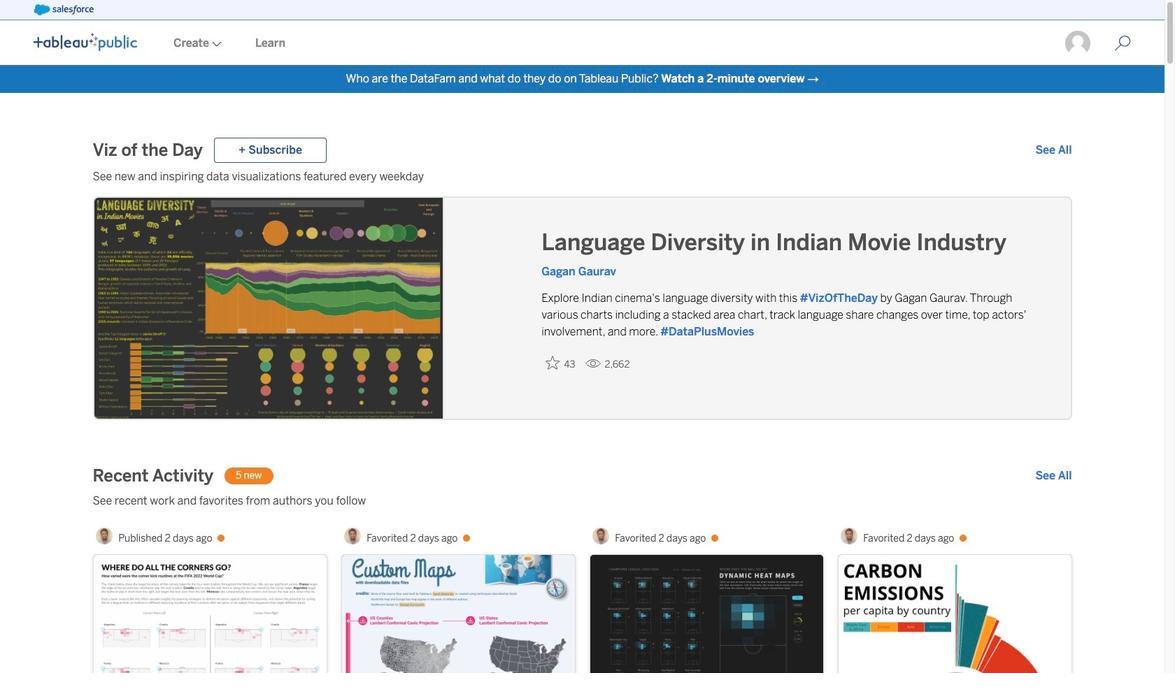 Task type: describe. For each thing, give the bounding box(es) containing it.
see all recent activity element
[[1035, 468, 1072, 485]]

recent activity heading
[[93, 465, 213, 487]]

3 workbook thumbnail image from the left
[[590, 555, 823, 674]]

viz of the day heading
[[93, 139, 203, 162]]

4 workbook thumbnail image from the left
[[838, 555, 1071, 674]]

ben norland image for 3rd workbook thumbnail from right
[[344, 528, 361, 545]]

see recent work and favorites from authors you follow element
[[93, 493, 1072, 510]]

create image
[[209, 41, 222, 47]]

add favorite image
[[546, 356, 560, 370]]



Task type: locate. For each thing, give the bounding box(es) containing it.
Add Favorite button
[[541, 352, 580, 375]]

see all viz of the day element
[[1035, 142, 1072, 159]]

workbook thumbnail image
[[93, 555, 326, 674], [342, 555, 575, 674], [590, 555, 823, 674], [838, 555, 1071, 674]]

1 ben norland image from the left
[[96, 528, 113, 545]]

ben norland image
[[96, 528, 113, 545], [344, 528, 361, 545], [593, 528, 609, 545], [841, 528, 858, 545]]

ben norland image for fourth workbook thumbnail from right
[[96, 528, 113, 545]]

2 workbook thumbnail image from the left
[[342, 555, 575, 674]]

tableau public viz of the day image
[[94, 198, 444, 422]]

ben norland image for 4th workbook thumbnail from the left
[[841, 528, 858, 545]]

gary.orlando image
[[1064, 29, 1092, 57]]

2 ben norland image from the left
[[344, 528, 361, 545]]

4 ben norland image from the left
[[841, 528, 858, 545]]

3 ben norland image from the left
[[593, 528, 609, 545]]

go to search image
[[1097, 35, 1148, 52]]

1 workbook thumbnail image from the left
[[93, 555, 326, 674]]

ben norland image for 3rd workbook thumbnail from left
[[593, 528, 609, 545]]

salesforce logo image
[[34, 4, 94, 15]]

logo image
[[34, 33, 137, 51]]

see new and inspiring data visualizations featured every weekday element
[[93, 169, 1072, 185]]



Task type: vqa. For each thing, say whether or not it's contained in the screenshot.
Sheet to the right
no



